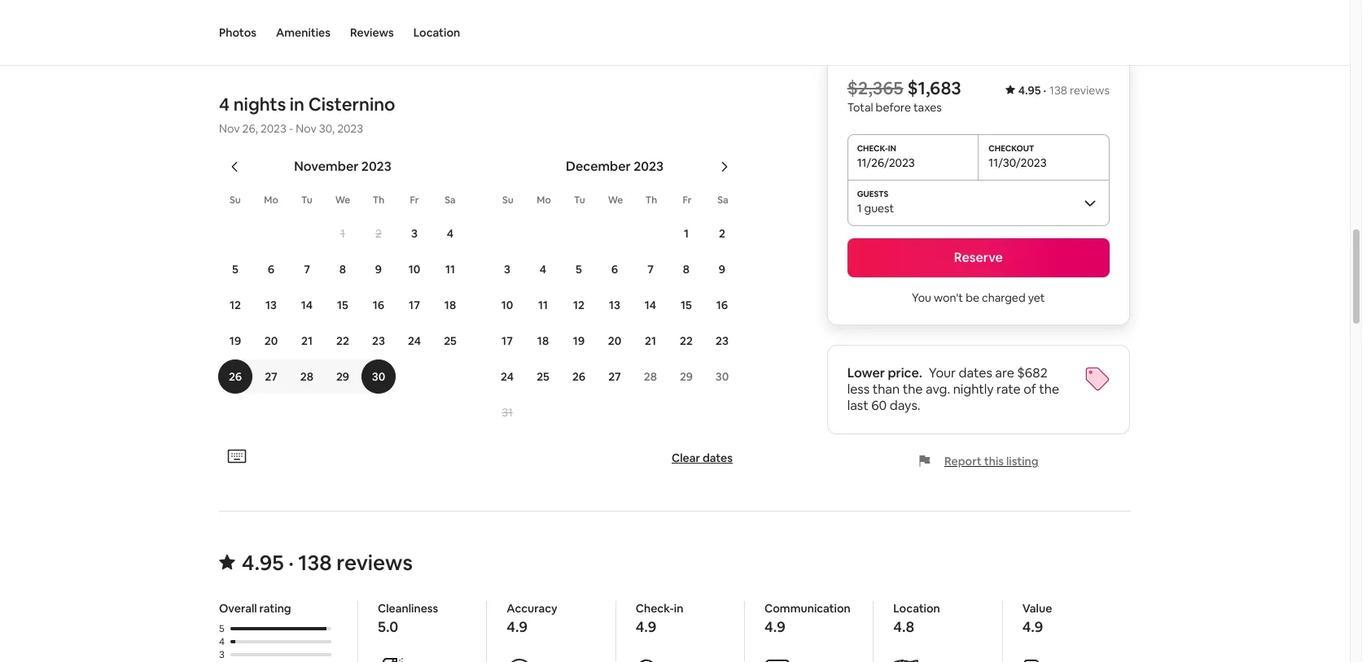 Task type: vqa. For each thing, say whether or not it's contained in the screenshot.


Task type: locate. For each thing, give the bounding box(es) containing it.
2 6 button from the left
[[597, 253, 633, 287]]

2 1 button from the left
[[669, 217, 704, 251]]

2 2 button from the left
[[704, 217, 740, 251]]

3 for the bottommost "3" button
[[504, 263, 511, 277]]

0 horizontal spatial location
[[413, 25, 460, 40]]

1 16 from the left
[[373, 298, 385, 313]]

cleanliness
[[378, 602, 438, 617]]

8 for first '8' button from right
[[683, 263, 690, 277]]

0 horizontal spatial we
[[335, 194, 350, 207]]

dates
[[959, 365, 993, 382], [703, 451, 733, 466]]

1 horizontal spatial 18 button
[[525, 324, 561, 359]]

1 2 button from the left
[[361, 217, 397, 251]]

clear dates
[[672, 451, 733, 466]]

4.9 inside value 4.9
[[1023, 618, 1044, 637]]

amenities
[[276, 25, 331, 40]]

th down december 2023
[[646, 194, 657, 207]]

reviews
[[350, 25, 394, 40]]

1 20 button from the left
[[253, 324, 289, 359]]

2 button for november 2023
[[361, 217, 397, 251]]

nov left 26,
[[219, 122, 240, 136]]

su
[[230, 194, 241, 207], [503, 194, 514, 207]]

0 horizontal spatial 5 button
[[217, 253, 253, 287]]

4.9 down check-
[[636, 618, 657, 637]]

dates right clear
[[703, 451, 733, 466]]

1 16 button from the left
[[361, 289, 397, 323]]

2 th from the left
[[646, 194, 657, 207]]

0 horizontal spatial mo
[[264, 194, 278, 207]]

1 21 from the left
[[301, 334, 313, 349]]

25
[[444, 334, 457, 349], [537, 370, 550, 385]]

7 button
[[289, 253, 325, 287], [633, 253, 669, 287]]

0 horizontal spatial 30
[[372, 370, 385, 385]]

1 2 from the left
[[375, 227, 382, 241]]

·
[[1044, 83, 1047, 98], [288, 550, 294, 578]]

value 4.9
[[1023, 602, 1052, 637]]

0 horizontal spatial 10
[[409, 263, 420, 277]]

nov
[[219, 122, 240, 136], [296, 122, 317, 136]]

14 button
[[289, 289, 325, 323], [633, 289, 669, 323]]

2 26 from the left
[[572, 370, 586, 385]]

0 horizontal spatial 9
[[375, 263, 382, 277]]

1 14 button from the left
[[289, 289, 325, 323]]

0 horizontal spatial 23 button
[[361, 324, 397, 359]]

11 button
[[432, 253, 468, 287], [525, 289, 561, 323]]

th
[[373, 194, 385, 207], [646, 194, 657, 207]]

30
[[372, 370, 385, 385], [716, 370, 729, 385]]

4.95 · 138 reviews
[[1019, 83, 1110, 98], [242, 550, 413, 578]]

reserve button
[[847, 239, 1110, 278]]

30 for second 30 button
[[716, 370, 729, 385]]

2 26 button from the left
[[561, 360, 597, 394]]

1 horizontal spatial 16 button
[[704, 289, 740, 323]]

1 button
[[325, 217, 361, 251], [669, 217, 704, 251]]

5.0
[[378, 618, 398, 637]]

0 horizontal spatial 6
[[268, 263, 275, 277]]

the left "avg."
[[903, 381, 923, 399]]

1 horizontal spatial 10
[[501, 298, 513, 313]]

3 4.9 from the left
[[765, 618, 786, 637]]

8
[[339, 263, 346, 277], [683, 263, 690, 277]]

2 2 from the left
[[719, 227, 726, 241]]

1 4.9 from the left
[[507, 618, 528, 637]]

1 horizontal spatial 14
[[645, 298, 657, 313]]

$2,365 $1,683 total before taxes
[[847, 77, 962, 115]]

0 horizontal spatial reviews
[[337, 550, 413, 578]]

the
[[903, 381, 923, 399], [1039, 381, 1060, 399]]

6
[[268, 263, 275, 277], [611, 263, 618, 277]]

1 30 button from the left
[[361, 360, 397, 394]]

0 vertical spatial 4.95 · 138 reviews
[[1019, 83, 1110, 98]]

· up rating
[[288, 550, 294, 578]]

we down november 2023
[[335, 194, 350, 207]]

0 horizontal spatial 17
[[409, 298, 420, 313]]

0 horizontal spatial ·
[[288, 550, 294, 578]]

2 28 button from the left
[[633, 360, 669, 394]]

we down december 2023
[[608, 194, 623, 207]]

16 for 1st 16 button
[[373, 298, 385, 313]]

0 horizontal spatial 14 button
[[289, 289, 325, 323]]

2 9 button from the left
[[704, 253, 740, 287]]

0 horizontal spatial 30 button
[[361, 360, 397, 394]]

0 horizontal spatial 28 button
[[289, 360, 325, 394]]

0 horizontal spatial 13
[[265, 298, 277, 313]]

2 7 button from the left
[[633, 253, 669, 287]]

2 6 from the left
[[611, 263, 618, 277]]

dates inside button
[[703, 451, 733, 466]]

2 22 from the left
[[680, 334, 693, 349]]

2 vertical spatial 3
[[219, 649, 225, 662]]

2 30 from the left
[[716, 370, 729, 385]]

1 the from the left
[[903, 381, 923, 399]]

2023 right 30,
[[337, 122, 363, 136]]

12 for 2nd 12 'button' from right
[[230, 298, 241, 313]]

days.
[[890, 398, 921, 415]]

10 button
[[397, 253, 432, 287], [489, 289, 525, 323]]

1 horizontal spatial 28 button
[[633, 360, 669, 394]]

0 vertical spatial 25
[[444, 334, 457, 349]]

29 for 1st "29" button from right
[[680, 370, 693, 385]]

4 button
[[432, 217, 468, 251], [525, 253, 561, 287]]

1 28 from the left
[[300, 370, 314, 385]]

27 button
[[253, 360, 289, 394], [597, 360, 633, 394]]

reviews button
[[350, 0, 394, 65]]

1 8 button from the left
[[325, 253, 361, 287]]

13 button
[[253, 289, 289, 323], [597, 289, 633, 323]]

17
[[409, 298, 420, 313], [502, 334, 513, 349]]

2 15 button from the left
[[669, 289, 704, 323]]

0 horizontal spatial 21
[[301, 334, 313, 349]]

0 horizontal spatial 26
[[229, 370, 242, 385]]

30 for 1st 30 button
[[372, 370, 385, 385]]

1 horizontal spatial su
[[503, 194, 514, 207]]

december 2023
[[566, 158, 664, 175]]

last
[[847, 398, 869, 415]]

1 horizontal spatial 22 button
[[669, 324, 704, 359]]

9
[[375, 263, 382, 277], [719, 263, 726, 277]]

0 vertical spatial dates
[[959, 365, 993, 382]]

28 button
[[289, 360, 325, 394], [633, 360, 669, 394]]

2 28 from the left
[[644, 370, 657, 385]]

1 horizontal spatial 27 button
[[597, 360, 633, 394]]

0 horizontal spatial in
[[290, 93, 305, 116]]

7
[[304, 263, 310, 277], [648, 263, 654, 277]]

14
[[301, 298, 313, 313], [645, 298, 657, 313]]

0 horizontal spatial 7 button
[[289, 253, 325, 287]]

2 15 from the left
[[681, 298, 692, 313]]

1 26 from the left
[[229, 370, 242, 385]]

2 29 button from the left
[[669, 360, 704, 394]]

nightly
[[953, 381, 994, 399]]

11
[[445, 263, 455, 277], [538, 298, 548, 313]]

1 14 from the left
[[301, 298, 313, 313]]

1 horizontal spatial 23
[[716, 334, 729, 349]]

4.9 down the communication
[[765, 618, 786, 637]]

value
[[1023, 602, 1052, 617]]

1 horizontal spatial 17 button
[[489, 324, 525, 359]]

tu down november
[[301, 194, 313, 207]]

0 horizontal spatial 16
[[373, 298, 385, 313]]

photos button
[[219, 0, 256, 65]]

location 4.8
[[894, 602, 940, 637]]

4 nights in cisternino nov 26, 2023 - nov 30, 2023
[[219, 93, 395, 136]]

10
[[409, 263, 420, 277], [501, 298, 513, 313]]

tu down december
[[574, 194, 585, 207]]

of
[[1024, 381, 1036, 399]]

1 horizontal spatial 3
[[411, 227, 418, 241]]

18 button
[[432, 289, 468, 323], [525, 324, 561, 359]]

1 for december 2023
[[684, 227, 689, 241]]

location
[[413, 25, 460, 40], [894, 602, 940, 617]]

reserve
[[954, 250, 1003, 267]]

1 vertical spatial reviews
[[337, 550, 413, 578]]

1 horizontal spatial 26 button
[[561, 360, 597, 394]]

2023 left -
[[261, 122, 287, 136]]

29 for 2nd "29" button from right
[[336, 370, 349, 385]]

1 1 button from the left
[[325, 217, 361, 251]]

we
[[335, 194, 350, 207], [608, 194, 623, 207]]

4.9 inside communication 4.9
[[765, 618, 786, 637]]

0 horizontal spatial the
[[903, 381, 923, 399]]

price.
[[888, 365, 923, 382]]

1 horizontal spatial 5
[[232, 263, 239, 277]]

1 vertical spatial 11 button
[[525, 289, 561, 323]]

0 horizontal spatial 22 button
[[325, 324, 361, 359]]

2
[[375, 227, 382, 241], [719, 227, 726, 241]]

19
[[230, 334, 241, 349], [573, 334, 585, 349]]

th down november 2023
[[373, 194, 385, 207]]

1 horizontal spatial 2 button
[[704, 217, 740, 251]]

23
[[372, 334, 385, 349], [716, 334, 729, 349]]

4.95
[[1019, 83, 1041, 98], [242, 550, 284, 578]]

0 horizontal spatial 26 button
[[217, 360, 253, 394]]

2 horizontal spatial 1
[[857, 201, 862, 216]]

1 horizontal spatial fr
[[683, 194, 692, 207]]

3
[[411, 227, 418, 241], [504, 263, 511, 277], [219, 649, 225, 662]]

the right of
[[1039, 381, 1060, 399]]

2 14 from the left
[[645, 298, 657, 313]]

nov right -
[[296, 122, 317, 136]]

location for location
[[413, 25, 460, 40]]

4.9 down accuracy
[[507, 618, 528, 637]]

1 horizontal spatial 9 button
[[704, 253, 740, 287]]

4.95 up overall rating
[[242, 550, 284, 578]]

1 horizontal spatial we
[[608, 194, 623, 207]]

1 29 from the left
[[336, 370, 349, 385]]

0 horizontal spatial 21 button
[[289, 324, 325, 359]]

0 horizontal spatial 6 button
[[253, 253, 289, 287]]

1 horizontal spatial 29 button
[[669, 360, 704, 394]]

0 horizontal spatial 24
[[408, 334, 421, 349]]

21
[[301, 334, 313, 349], [645, 334, 656, 349]]

25 for topmost 25 'button'
[[444, 334, 457, 349]]

24 button
[[397, 324, 432, 359], [489, 360, 525, 394]]

0 horizontal spatial 2
[[375, 227, 382, 241]]

2 13 button from the left
[[597, 289, 633, 323]]

location right reviews
[[413, 25, 460, 40]]

0 vertical spatial reviews
[[1070, 83, 1110, 98]]

2 27 button from the left
[[597, 360, 633, 394]]

your
[[929, 365, 956, 382]]

1 8 from the left
[[339, 263, 346, 277]]

1 vertical spatial 3 button
[[489, 253, 525, 287]]

1 vertical spatial 24
[[501, 370, 514, 385]]

4.95 up 11/30/2023
[[1019, 83, 1041, 98]]

2 su from the left
[[503, 194, 514, 207]]

3 for left "3" button
[[411, 227, 418, 241]]

1 12 from the left
[[230, 298, 241, 313]]

1 horizontal spatial 7
[[648, 263, 654, 277]]

you
[[912, 291, 932, 306]]

1 horizontal spatial 27
[[609, 370, 621, 385]]

2 12 button from the left
[[561, 289, 597, 323]]

check-in 4.9
[[636, 602, 684, 637]]

2 horizontal spatial 3
[[504, 263, 511, 277]]

2 29 from the left
[[680, 370, 693, 385]]

4.9 inside the accuracy 4.9
[[507, 618, 528, 637]]

13 for first 13 button from the right
[[609, 298, 621, 313]]

1 button for november 2023
[[325, 217, 361, 251]]

1 7 from the left
[[304, 263, 310, 277]]

2 13 from the left
[[609, 298, 621, 313]]

1 horizontal spatial 23 button
[[704, 324, 740, 359]]

0 vertical spatial 11
[[445, 263, 455, 277]]

location up 4.8
[[894, 602, 940, 617]]

0 horizontal spatial 8 button
[[325, 253, 361, 287]]

fr
[[410, 194, 419, 207], [683, 194, 692, 207]]

4 4.9 from the left
[[1023, 618, 1044, 637]]

1 vertical spatial 4 button
[[525, 253, 561, 287]]

1 horizontal spatial 5 button
[[561, 253, 597, 287]]

9 for first 9 button from the right
[[719, 263, 726, 277]]

total
[[847, 100, 873, 115]]

2 16 from the left
[[717, 298, 728, 313]]

28 for first 28 button from right
[[644, 370, 657, 385]]

22
[[336, 334, 349, 349], [680, 334, 693, 349]]

1 horizontal spatial 12 button
[[561, 289, 597, 323]]

1 7 button from the left
[[289, 253, 325, 287]]

23 for first 23 button from the left
[[372, 334, 385, 349]]

1 19 from the left
[[230, 334, 241, 349]]

4 inside 4 nights in cisternino nov 26, 2023 - nov 30, 2023
[[219, 93, 230, 116]]

31
[[502, 406, 513, 421]]

1 13 button from the left
[[253, 289, 289, 323]]

2 button
[[361, 217, 397, 251], [704, 217, 740, 251]]

30 button
[[361, 360, 397, 394], [704, 360, 740, 394]]

0 horizontal spatial 20
[[264, 334, 278, 349]]

2 button for december 2023
[[704, 217, 740, 251]]

cisternino
[[308, 93, 395, 116]]

-
[[289, 122, 293, 136]]

0 vertical spatial 3
[[411, 227, 418, 241]]

0 horizontal spatial 12 button
[[217, 289, 253, 323]]

1 19 button from the left
[[217, 324, 253, 359]]

16 for first 16 button from the right
[[717, 298, 728, 313]]

2 9 from the left
[[719, 263, 726, 277]]

0 vertical spatial 3 button
[[397, 217, 432, 251]]

2 21 button from the left
[[633, 324, 669, 359]]

1 horizontal spatial 25
[[537, 370, 550, 385]]

dates left the are
[[959, 365, 993, 382]]

1 23 button from the left
[[361, 324, 397, 359]]

4.9 inside the check-in 4.9
[[636, 618, 657, 637]]

1 horizontal spatial 7 button
[[633, 253, 669, 287]]

4.9 for communication 4.9
[[765, 618, 786, 637]]

november
[[294, 158, 359, 175]]

1 vertical spatial location
[[894, 602, 940, 617]]

2 12 from the left
[[573, 298, 585, 313]]

1 vertical spatial in
[[674, 602, 684, 617]]

dates inside your dates are $682 less than the avg. nightly rate of the last 60 days.
[[959, 365, 993, 382]]

1 15 button from the left
[[325, 289, 361, 323]]

mo
[[264, 194, 278, 207], [537, 194, 551, 207]]

1 15 from the left
[[337, 298, 348, 313]]

1 30 from the left
[[372, 370, 385, 385]]

1 vertical spatial 4.95
[[242, 550, 284, 578]]

0 horizontal spatial 1
[[340, 227, 345, 241]]

12
[[230, 298, 241, 313], [573, 298, 585, 313]]

1 13 from the left
[[265, 298, 277, 313]]

1 horizontal spatial 24
[[501, 370, 514, 385]]

2 19 from the left
[[573, 334, 585, 349]]

25 button
[[432, 324, 468, 359], [525, 360, 561, 394]]

2 horizontal spatial 5
[[576, 263, 582, 277]]

23 button
[[361, 324, 397, 359], [704, 324, 740, 359]]

23 for first 23 button from the right
[[716, 334, 729, 349]]

14 for 2nd the "14" button from left
[[645, 298, 657, 313]]

0 horizontal spatial 14
[[301, 298, 313, 313]]

0 horizontal spatial 11 button
[[432, 253, 468, 287]]

0 horizontal spatial 27
[[265, 370, 278, 385]]

0 horizontal spatial 2 button
[[361, 217, 397, 251]]

1 23 from the left
[[372, 334, 385, 349]]

1 guest
[[857, 201, 894, 216]]

1 horizontal spatial 21
[[645, 334, 656, 349]]

1 5 button from the left
[[217, 253, 253, 287]]

2 7 from the left
[[648, 263, 654, 277]]

1 horizontal spatial 25 button
[[525, 360, 561, 394]]

2 30 button from the left
[[704, 360, 740, 394]]

0 vertical spatial 25 button
[[432, 324, 468, 359]]

12 button
[[217, 289, 253, 323], [561, 289, 597, 323]]

0 vertical spatial in
[[290, 93, 305, 116]]

1 horizontal spatial 13 button
[[597, 289, 633, 323]]

· up 11/30/2023
[[1044, 83, 1047, 98]]

0 horizontal spatial 4 button
[[432, 217, 468, 251]]

2 20 button from the left
[[597, 324, 633, 359]]

1 horizontal spatial 28
[[644, 370, 657, 385]]

0 horizontal spatial 25
[[444, 334, 457, 349]]

15
[[337, 298, 348, 313], [681, 298, 692, 313]]

2 23 from the left
[[716, 334, 729, 349]]

1 vertical spatial 11
[[538, 298, 548, 313]]

4.9 down value
[[1023, 618, 1044, 637]]

8 button
[[325, 253, 361, 287], [669, 253, 704, 287]]

1 horizontal spatial 8
[[683, 263, 690, 277]]



Task type: describe. For each thing, give the bounding box(es) containing it.
0 horizontal spatial 11
[[445, 263, 455, 277]]

1 28 button from the left
[[289, 360, 325, 394]]

25 for 25 'button' to the bottom
[[537, 370, 550, 385]]

9 for second 9 button from the right
[[375, 263, 382, 277]]

charged
[[982, 291, 1026, 306]]

1 mo from the left
[[264, 194, 278, 207]]

this
[[984, 455, 1004, 469]]

0 vertical spatial 10 button
[[397, 253, 432, 287]]

$2,365
[[847, 77, 904, 100]]

19 for 1st 19 'button' from right
[[573, 334, 585, 349]]

2 fr from the left
[[683, 194, 692, 207]]

1 vertical spatial 18 button
[[525, 324, 561, 359]]

19 for 1st 19 'button'
[[230, 334, 241, 349]]

1 button for december 2023
[[669, 217, 704, 251]]

2023 right november
[[361, 158, 392, 175]]

60
[[872, 398, 887, 415]]

in inside 4 nights in cisternino nov 26, 2023 - nov 30, 2023
[[290, 93, 305, 116]]

1 horizontal spatial 4.95 · 138 reviews
[[1019, 83, 1110, 98]]

1 tu from the left
[[301, 194, 313, 207]]

12 for second 12 'button' from the left
[[573, 298, 585, 313]]

be
[[966, 291, 980, 306]]

$1,683
[[908, 77, 962, 100]]

2 tu from the left
[[574, 194, 585, 207]]

1 horizontal spatial reviews
[[1070, 83, 1110, 98]]

2 16 button from the left
[[704, 289, 740, 323]]

taxes
[[914, 100, 942, 115]]

overall rating
[[219, 602, 291, 617]]

0 vertical spatial 138
[[1050, 83, 1068, 98]]

1 12 button from the left
[[217, 289, 253, 323]]

1 we from the left
[[335, 194, 350, 207]]

1 26 button from the left
[[217, 360, 253, 394]]

communication
[[765, 602, 851, 617]]

1 th from the left
[[373, 194, 385, 207]]

2 sa from the left
[[718, 194, 729, 207]]

0 vertical spatial ·
[[1044, 83, 1047, 98]]

accuracy 4.9
[[507, 602, 558, 637]]

your dates are $682 less than the avg. nightly rate of the last 60 days.
[[847, 365, 1060, 415]]

location for location 4.8
[[894, 602, 940, 617]]

rate
[[997, 381, 1021, 399]]

are
[[995, 365, 1015, 382]]

accuracy
[[507, 602, 558, 617]]

2 nov from the left
[[296, 122, 317, 136]]

0 vertical spatial 4 button
[[432, 217, 468, 251]]

amenities button
[[276, 0, 331, 65]]

2 for november 2023
[[375, 227, 382, 241]]

30,
[[319, 122, 335, 136]]

18 for the top "18" button
[[445, 298, 456, 313]]

13 for second 13 button from right
[[265, 298, 277, 313]]

1 6 button from the left
[[253, 253, 289, 287]]

2 14 button from the left
[[633, 289, 669, 323]]

2 19 button from the left
[[561, 324, 597, 359]]

1 guest button
[[847, 180, 1110, 226]]

11/30/2023
[[989, 156, 1047, 171]]

2 27 from the left
[[609, 370, 621, 385]]

2 22 button from the left
[[669, 324, 704, 359]]

dates for clear
[[703, 451, 733, 466]]

december
[[566, 158, 631, 175]]

1 nov from the left
[[219, 122, 240, 136]]

report
[[945, 455, 982, 469]]

clear
[[672, 451, 700, 466]]

calendar application
[[200, 141, 1298, 445]]

avg.
[[926, 381, 950, 399]]

1 29 button from the left
[[325, 360, 361, 394]]

yet
[[1028, 291, 1045, 306]]

11/26/2023
[[857, 156, 915, 171]]

location button
[[413, 0, 460, 65]]

dates for your
[[959, 365, 993, 382]]

1 vertical spatial 25 button
[[525, 360, 561, 394]]

rating
[[259, 602, 291, 617]]

cleanliness 5.0
[[378, 602, 438, 637]]

2 23 button from the left
[[704, 324, 740, 359]]

0 vertical spatial 11 button
[[432, 253, 468, 287]]

8 for second '8' button from right
[[339, 263, 346, 277]]

1 vertical spatial 10 button
[[489, 289, 525, 323]]

1 for november 2023
[[340, 227, 345, 241]]

1 9 button from the left
[[361, 253, 397, 287]]

1 21 button from the left
[[289, 324, 325, 359]]

14 for 1st the "14" button from the left
[[301, 298, 313, 313]]

clear dates button
[[665, 445, 739, 473]]

listing
[[1007, 455, 1039, 469]]

2 20 from the left
[[608, 334, 622, 349]]

nights
[[233, 93, 286, 116]]

0 horizontal spatial 5
[[219, 623, 224, 636]]

1 vertical spatial 17
[[502, 334, 513, 349]]

1 vertical spatial ·
[[288, 550, 294, 578]]

communication 4.9
[[765, 602, 851, 637]]

1 20 from the left
[[264, 334, 278, 349]]

2 for december 2023
[[719, 227, 726, 241]]

26,
[[242, 122, 258, 136]]

1 sa from the left
[[445, 194, 456, 207]]

november 2023
[[294, 158, 392, 175]]

1 27 button from the left
[[253, 360, 289, 394]]

2 mo from the left
[[537, 194, 551, 207]]

1 6 from the left
[[268, 263, 275, 277]]

1 vertical spatial 17 button
[[489, 324, 525, 359]]

before
[[876, 100, 911, 115]]

0 vertical spatial 24
[[408, 334, 421, 349]]

check-
[[636, 602, 674, 617]]

you won't be charged yet
[[912, 291, 1045, 306]]

1 su from the left
[[230, 194, 241, 207]]

4.9 for value 4.9
[[1023, 618, 1044, 637]]

0 vertical spatial 10
[[409, 263, 420, 277]]

2 21 from the left
[[645, 334, 656, 349]]

1 horizontal spatial 11
[[538, 298, 548, 313]]

less
[[847, 381, 870, 399]]

$682
[[1017, 365, 1048, 382]]

0 horizontal spatial 3 button
[[397, 217, 432, 251]]

1 inside popup button
[[857, 201, 862, 216]]

guest
[[864, 201, 894, 216]]

2 we from the left
[[608, 194, 623, 207]]

photos
[[219, 25, 256, 40]]

2 5 button from the left
[[561, 253, 597, 287]]

2 the from the left
[[1039, 381, 1060, 399]]

18 for the bottom "18" button
[[537, 334, 549, 349]]

won't
[[934, 291, 963, 306]]

1 22 button from the left
[[325, 324, 361, 359]]

28 for 1st 28 button from the left
[[300, 370, 314, 385]]

1 22 from the left
[[336, 334, 349, 349]]

2023 right december
[[634, 158, 664, 175]]

overall
[[219, 602, 257, 617]]

report this listing button
[[919, 455, 1039, 469]]

report this listing
[[945, 455, 1039, 469]]

4.8
[[894, 618, 915, 637]]

1 27 from the left
[[265, 370, 278, 385]]

2 8 button from the left
[[669, 253, 704, 287]]

lower price.
[[847, 365, 923, 382]]

1 fr from the left
[[410, 194, 419, 207]]

0 vertical spatial 18 button
[[432, 289, 468, 323]]

0 horizontal spatial 138
[[298, 550, 332, 578]]

0 horizontal spatial 17 button
[[397, 289, 432, 323]]

4.9 for accuracy 4.9
[[507, 618, 528, 637]]

than
[[873, 381, 900, 399]]

31 button
[[489, 396, 525, 430]]

0 vertical spatial 24 button
[[397, 324, 432, 359]]

1 vertical spatial 10
[[501, 298, 513, 313]]

0 vertical spatial 17
[[409, 298, 420, 313]]

0 vertical spatial 4.95
[[1019, 83, 1041, 98]]

1 vertical spatial 4.95 · 138 reviews
[[242, 550, 413, 578]]

lower
[[847, 365, 885, 382]]

1 horizontal spatial 24 button
[[489, 360, 525, 394]]

in inside the check-in 4.9
[[674, 602, 684, 617]]



